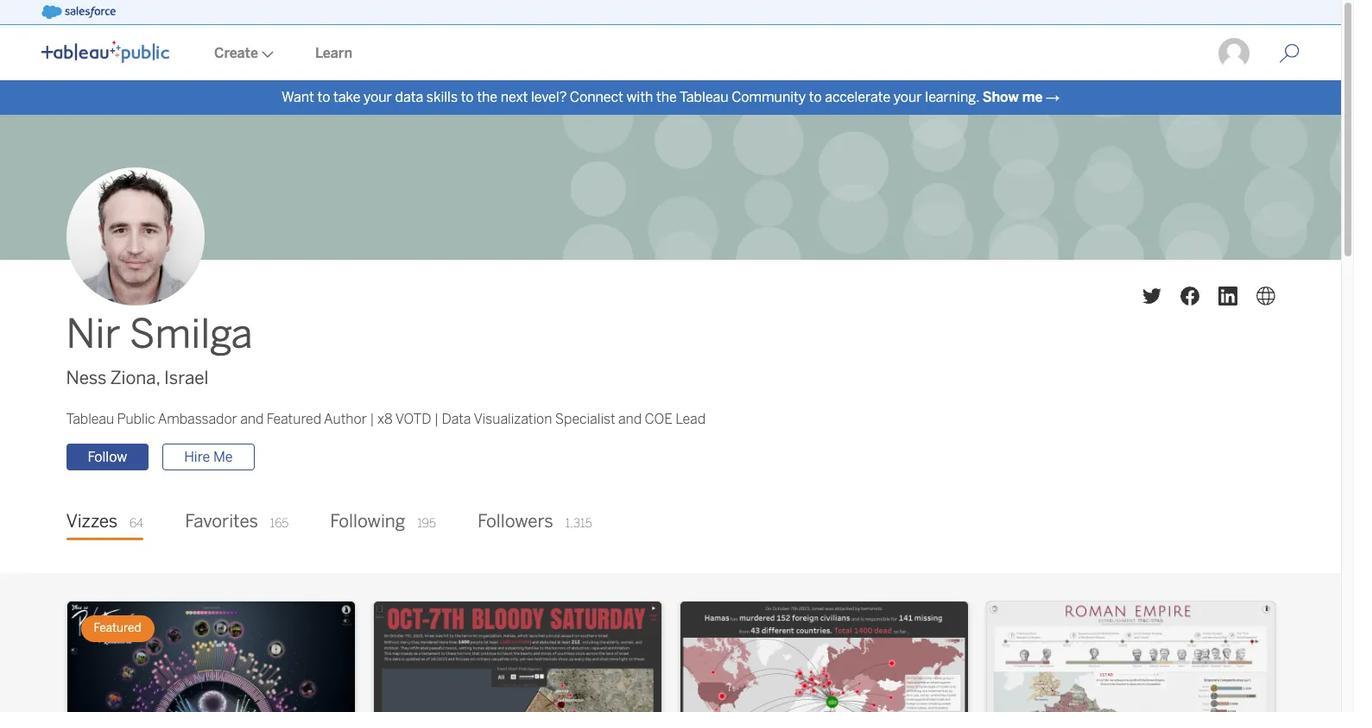 Task type: describe. For each thing, give the bounding box(es) containing it.
favorites
[[185, 512, 258, 532]]

author
[[324, 411, 367, 428]]

community
[[732, 89, 806, 105]]

israel
[[164, 368, 209, 389]]

following
[[330, 512, 405, 532]]

3 workbook thumbnail image from the left
[[680, 602, 968, 713]]

195
[[417, 517, 436, 531]]

connect
[[570, 89, 623, 105]]

skills
[[427, 89, 458, 105]]

learn link
[[295, 27, 373, 80]]

level?
[[531, 89, 567, 105]]

x8
[[377, 411, 393, 428]]

learn
[[315, 45, 352, 61]]

public
[[117, 411, 155, 428]]

want
[[282, 89, 314, 105]]

avatar image
[[66, 168, 204, 306]]

ambassador
[[158, 411, 237, 428]]

1 and from the left
[[240, 411, 264, 428]]

featured element
[[81, 616, 154, 642]]

1 workbook thumbnail image from the left
[[67, 602, 355, 713]]

→
[[1046, 89, 1060, 105]]

logo image
[[41, 41, 169, 63]]

2 workbook thumbnail image from the left
[[374, 602, 661, 713]]

twitter.com image
[[1142, 287, 1161, 306]]

1 vertical spatial featured
[[94, 621, 141, 636]]

0 vertical spatial featured
[[267, 411, 321, 428]]

hire me
[[184, 449, 233, 466]]

3 to from the left
[[809, 89, 822, 105]]

data
[[395, 89, 423, 105]]



Task type: vqa. For each thing, say whether or not it's contained in the screenshot.
New Data Source icon
no



Task type: locate. For each thing, give the bounding box(es) containing it.
coe
[[645, 411, 673, 428]]

to
[[317, 89, 330, 105], [461, 89, 474, 105], [809, 89, 822, 105]]

hire me button
[[163, 444, 254, 471]]

tableau public ambassador and featured author | x8 votd | data visualization specialist and coe lead
[[66, 411, 706, 428]]

tableau
[[680, 89, 729, 105], [66, 411, 114, 428]]

1 horizontal spatial and
[[618, 411, 642, 428]]

tara.schultz image
[[1217, 36, 1252, 71]]

data
[[442, 411, 471, 428]]

|
[[370, 411, 375, 428], [434, 411, 439, 428]]

create button
[[193, 27, 295, 80]]

1 to from the left
[[317, 89, 330, 105]]

tableau right with
[[680, 89, 729, 105]]

‫nir
[[66, 311, 121, 359]]

0 horizontal spatial and
[[240, 411, 264, 428]]

show
[[983, 89, 1019, 105]]

salesforce logo image
[[41, 5, 116, 19]]

your right take
[[364, 89, 392, 105]]

to left accelerate
[[809, 89, 822, 105]]

and left 'coe'
[[618, 411, 642, 428]]

linkedin.com image
[[1218, 287, 1237, 306]]

lead
[[676, 411, 706, 428]]

smilga‬‎
[[129, 311, 253, 359]]

1 | from the left
[[370, 411, 375, 428]]

1 horizontal spatial the
[[656, 89, 677, 105]]

ness
[[66, 368, 107, 389]]

the right with
[[656, 89, 677, 105]]

learning.
[[925, 89, 980, 105]]

1 horizontal spatial your
[[894, 89, 922, 105]]

take
[[333, 89, 361, 105]]

ness ziona, israel
[[66, 368, 209, 389]]

the left next on the left of the page
[[477, 89, 498, 105]]

64
[[130, 517, 143, 531]]

4 workbook thumbnail image from the left
[[987, 602, 1274, 713]]

your
[[364, 89, 392, 105], [894, 89, 922, 105]]

1 horizontal spatial to
[[461, 89, 474, 105]]

0 vertical spatial tableau
[[680, 89, 729, 105]]

next
[[501, 89, 528, 105]]

hire
[[184, 449, 210, 466]]

1 horizontal spatial tableau
[[680, 89, 729, 105]]

ziona,
[[110, 368, 160, 389]]

2 your from the left
[[894, 89, 922, 105]]

2 to from the left
[[461, 89, 474, 105]]

1 vertical spatial tableau
[[66, 411, 114, 428]]

me
[[213, 449, 233, 466]]

votd
[[395, 411, 431, 428]]

create
[[214, 45, 258, 61]]

workbook thumbnail image
[[67, 602, 355, 713], [374, 602, 661, 713], [680, 602, 968, 713], [987, 602, 1274, 713]]

smilganir.medium.com image
[[1256, 287, 1275, 306]]

1,315
[[565, 517, 592, 531]]

to right skills
[[461, 89, 474, 105]]

2 and from the left
[[618, 411, 642, 428]]

want to take your data skills to the next level? connect with the tableau community to accelerate your learning. show me →
[[282, 89, 1060, 105]]

0 horizontal spatial |
[[370, 411, 375, 428]]

show me link
[[983, 89, 1043, 105]]

to left take
[[317, 89, 330, 105]]

follow
[[88, 449, 127, 466]]

1 your from the left
[[364, 89, 392, 105]]

0 horizontal spatial tableau
[[66, 411, 114, 428]]

and
[[240, 411, 264, 428], [618, 411, 642, 428]]

0 horizontal spatial your
[[364, 89, 392, 105]]

tableau down ness
[[66, 411, 114, 428]]

facebook.com image
[[1180, 287, 1199, 306]]

featured
[[267, 411, 321, 428], [94, 621, 141, 636]]

with
[[627, 89, 653, 105]]

2 | from the left
[[434, 411, 439, 428]]

accelerate
[[825, 89, 891, 105]]

follow button
[[66, 444, 149, 471]]

| left the data
[[434, 411, 439, 428]]

‫nir smilga‬‎
[[66, 311, 253, 359]]

specialist
[[555, 411, 615, 428]]

1 horizontal spatial featured
[[267, 411, 321, 428]]

2 the from the left
[[656, 89, 677, 105]]

your left learning.
[[894, 89, 922, 105]]

1 the from the left
[[477, 89, 498, 105]]

| left x8
[[370, 411, 375, 428]]

0 horizontal spatial featured
[[94, 621, 141, 636]]

0 horizontal spatial the
[[477, 89, 498, 105]]

me
[[1022, 89, 1043, 105]]

0 horizontal spatial to
[[317, 89, 330, 105]]

165
[[270, 517, 289, 531]]

1 horizontal spatial |
[[434, 411, 439, 428]]

and right ambassador
[[240, 411, 264, 428]]

2 horizontal spatial to
[[809, 89, 822, 105]]

go to search image
[[1258, 43, 1321, 64]]

followers
[[478, 512, 553, 532]]

vizzes
[[66, 512, 118, 532]]

the
[[477, 89, 498, 105], [656, 89, 677, 105]]

visualization
[[474, 411, 552, 428]]



